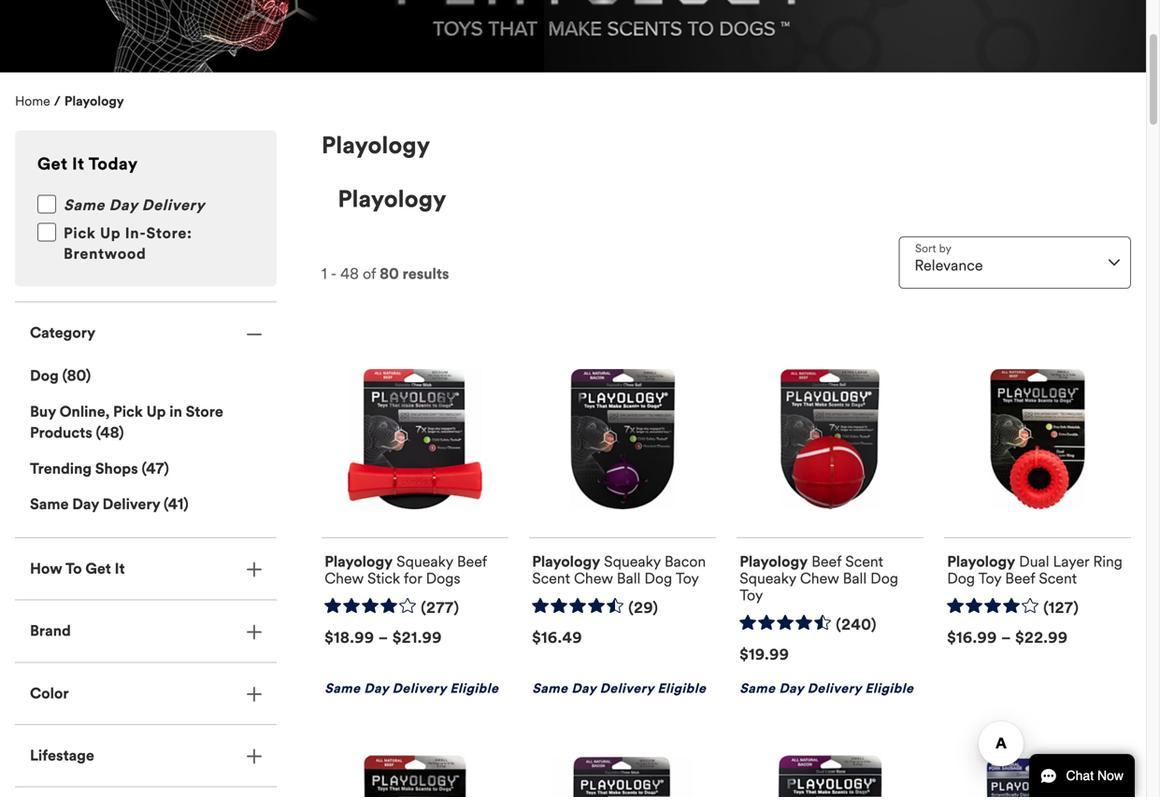 Task type: describe. For each thing, give the bounding box(es) containing it.
up inside buy online, pick up in store products
[[146, 403, 166, 421]]

plus icon 2 image for 1st the plus icon 2 dropdown button from the top of the page
[[247, 563, 262, 578]]

$18.99
[[325, 629, 375, 648]]

day for squeaky beef chew stick for dogs
[[364, 681, 389, 697]]

127 reviews element
[[1044, 599, 1080, 619]]

category button
[[15, 303, 277, 364]]

same for squeaky beef chew stick for dogs
[[325, 681, 361, 697]]

same for squeaky bacon scent chew ball dog toy
[[532, 681, 568, 697]]

1 horizontal spatial 80
[[380, 265, 399, 284]]

(277)
[[421, 599, 460, 618]]

playology. toys that make scents to dogs. image
[[0, 0, 1147, 73]]

$19.99
[[740, 646, 790, 665]]

in
[[170, 403, 182, 421]]

it
[[72, 154, 85, 175]]

playology link
[[64, 93, 124, 110]]

beef inside dual layer ring dog toy beef scent
[[1006, 570, 1036, 588]]

47
[[146, 460, 164, 478]]

bacon
[[665, 553, 706, 572]]

– for $18.99
[[379, 629, 389, 648]]

category
[[30, 324, 95, 342]]

– for $16.99
[[1002, 629, 1012, 648]]

get it today
[[37, 154, 138, 175]]

$16.99 – $22.99
[[948, 629, 1069, 648]]

squeaky for ball
[[604, 553, 661, 572]]

eligible for $19.99
[[866, 681, 914, 697]]

brentwood
[[64, 245, 146, 263]]

4 plus icon 2 button from the top
[[15, 726, 277, 787]]

$16.99
[[948, 629, 998, 648]]

scent inside beef scent squeaky chew ball dog toy
[[846, 553, 884, 572]]

1 horizontal spatial 48
[[341, 265, 359, 284]]

delivery up store:
[[142, 196, 205, 215]]

products
[[30, 424, 92, 442]]

from $18.99 up to $21.99 element
[[325, 629, 442, 648]]

pick up in-store: brentwood
[[64, 224, 192, 263]]

( up online,
[[62, 367, 67, 385]]

-
[[331, 265, 337, 284]]

results
[[403, 265, 449, 284]]

same day delivery eligible for $16.49
[[532, 681, 707, 697]]

dog inside squeaky bacon scent chew ball dog toy
[[645, 570, 673, 588]]

$16.49
[[532, 629, 583, 648]]

$22.99
[[1016, 629, 1069, 648]]

same day delivery eligible for $19.99
[[740, 681, 914, 697]]

(240)
[[836, 616, 877, 635]]

chew for squeaky
[[800, 570, 840, 588]]

get
[[37, 154, 68, 175]]

home
[[15, 93, 50, 110]]

277 reviews element
[[421, 599, 460, 619]]

squeaky beef chew stick for dogs
[[325, 553, 487, 588]]

day for squeaky bacon scent chew ball dog toy
[[572, 681, 597, 697]]

same day delivery eligible for $18.99
[[325, 681, 499, 697]]

( right shops
[[142, 460, 146, 478]]

home link
[[15, 93, 50, 110]]

scent inside dual layer ring dog toy beef scent
[[1039, 570, 1078, 588]]

/
[[54, 93, 61, 110]]

1 vertical spatial 80
[[67, 367, 86, 385]]

chew inside squeaky beef chew stick for dogs
[[325, 570, 364, 588]]

ball for squeaky
[[617, 570, 641, 588]]

1 plus icon 2 button from the top
[[15, 539, 277, 600]]

squeaky bacon scent chew ball dog toy
[[532, 553, 706, 588]]

dogs
[[426, 570, 461, 588]]

3 plus icon 2 button from the top
[[15, 663, 277, 725]]

same down 'get it today'
[[64, 196, 105, 215]]

in-
[[125, 224, 146, 243]]

day for beef scent squeaky chew ball dog toy
[[779, 681, 804, 697]]



Task type: locate. For each thing, give the bounding box(es) containing it.
0 vertical spatial up
[[100, 224, 121, 243]]

0 horizontal spatial pick
[[64, 224, 96, 243]]

dog up $16.99 in the bottom right of the page
[[948, 570, 976, 588]]

0 horizontal spatial –
[[379, 629, 389, 648]]

squeaky
[[397, 553, 453, 572], [604, 553, 661, 572], [740, 570, 797, 588]]

same down $16.49
[[532, 681, 568, 697]]

1 same day delivery eligible from the left
[[325, 681, 499, 697]]

2 chew from the left
[[574, 570, 613, 588]]

1 - 48 of 80 results
[[322, 265, 449, 284]]

plus icon 2 image for first the plus icon 2 dropdown button from the bottom
[[247, 750, 262, 765]]

2 horizontal spatial scent
[[1039, 570, 1078, 588]]

eligible
[[450, 681, 499, 697], [658, 681, 707, 697], [866, 681, 914, 697]]

delivery down shops
[[103, 495, 160, 514]]

0 horizontal spatial 80
[[67, 367, 86, 385]]

2 ball from the left
[[843, 570, 867, 588]]

dog up (240)
[[871, 570, 899, 588]]

80 right of
[[380, 265, 399, 284]]

48 right -
[[341, 265, 359, 284]]

delivery for squeaky beef chew stick for dogs
[[392, 681, 447, 697]]

delivery down 29 reviews element at the right bottom of the page
[[600, 681, 654, 697]]

0 horizontal spatial toy
[[676, 570, 699, 588]]

chew inside squeaky bacon scent chew ball dog toy
[[574, 570, 613, 588]]

same day delivery
[[64, 196, 205, 215]]

29 reviews element
[[629, 599, 659, 619]]

1 horizontal spatial scent
[[846, 553, 884, 572]]

3 same day delivery eligible from the left
[[740, 681, 914, 697]]

dog up buy
[[30, 367, 59, 385]]

dual layer ring dog toy beef scent
[[948, 553, 1123, 588]]

1 vertical spatial pick
[[113, 403, 143, 421]]

store:
[[146, 224, 192, 243]]

stick
[[368, 570, 400, 588]]

pick inside pick up in-store: brentwood
[[64, 224, 96, 243]]

day up the in-
[[109, 196, 138, 215]]

same day delivery eligible down $16.49
[[532, 681, 707, 697]]

1
[[322, 265, 327, 284]]

up
[[100, 224, 121, 243], [146, 403, 166, 421]]

– left $21.99
[[379, 629, 389, 648]]

scent up (127)
[[1039, 570, 1078, 588]]

delivery for squeaky bacon scent chew ball dog toy
[[600, 681, 654, 697]]

1 ball from the left
[[617, 570, 641, 588]]

0 horizontal spatial ball
[[617, 570, 641, 588]]

1 vertical spatial 48
[[100, 424, 119, 442]]

scent
[[846, 553, 884, 572], [532, 570, 570, 588], [1039, 570, 1078, 588]]

plus icon 2 image
[[247, 563, 262, 578], [247, 625, 262, 640], [247, 687, 262, 702], [247, 750, 262, 765]]

80 up online,
[[67, 367, 86, 385]]

beef up (240)
[[812, 553, 842, 572]]

2 horizontal spatial eligible
[[866, 681, 914, 697]]

pick up brentwood at the top
[[64, 224, 96, 243]]

from $16.99 up to $22.99 element
[[948, 629, 1069, 648]]

down arrow icon image
[[1109, 260, 1121, 266]]

pick
[[64, 224, 96, 243], [113, 403, 143, 421]]

ball for beef
[[843, 570, 867, 588]]

chew up (240)
[[800, 570, 840, 588]]

( down online,
[[96, 424, 100, 442]]

up up brentwood at the top
[[100, 224, 121, 243]]

same day delivery eligible
[[325, 681, 499, 697], [532, 681, 707, 697], [740, 681, 914, 697]]

2 horizontal spatial squeaky
[[740, 570, 797, 588]]

(29)
[[629, 599, 659, 618]]

trending shops ( 47 )
[[30, 460, 169, 478]]

plus icon 2 image for 3rd the plus icon 2 dropdown button from the bottom
[[247, 625, 262, 640]]

2 plus icon 2 button from the top
[[15, 601, 277, 662]]

1 horizontal spatial same day delivery eligible
[[532, 681, 707, 697]]

dog
[[30, 367, 59, 385], [645, 570, 673, 588], [871, 570, 899, 588], [948, 570, 976, 588]]

1 horizontal spatial toy
[[740, 587, 763, 605]]

beef up (277)
[[457, 553, 487, 572]]

1 vertical spatial up
[[146, 403, 166, 421]]

squeaky inside squeaky beef chew stick for dogs
[[397, 553, 453, 572]]

3 plus icon 2 image from the top
[[247, 687, 262, 702]]

delivery down 240 reviews 'element'
[[808, 681, 862, 697]]

chew up $16.49
[[574, 570, 613, 588]]

( down 47
[[164, 495, 168, 514]]

ball
[[617, 570, 641, 588], [843, 570, 867, 588]]

same down '$18.99'
[[325, 681, 361, 697]]

same day delivery eligible down 240 reviews 'element'
[[740, 681, 914, 697]]

toy
[[676, 570, 699, 588], [979, 570, 1002, 588], [740, 587, 763, 605]]

eligible for $16.49
[[658, 681, 707, 697]]

dog ( 80 )
[[30, 367, 91, 385]]

ball inside squeaky bacon scent chew ball dog toy
[[617, 570, 641, 588]]

up inside pick up in-store: brentwood
[[100, 224, 121, 243]]

0 horizontal spatial beef
[[457, 553, 487, 572]]

beef inside squeaky beef chew stick for dogs
[[457, 553, 487, 572]]

same down the trending
[[30, 495, 69, 514]]

2 horizontal spatial beef
[[1006, 570, 1036, 588]]

0 vertical spatial pick
[[64, 224, 96, 243]]

eligible down 240 reviews 'element'
[[866, 681, 914, 697]]

–
[[379, 629, 389, 648], [1002, 629, 1012, 648]]

toy inside squeaky bacon scent chew ball dog toy
[[676, 570, 699, 588]]

day down "$18.99 – $21.99"
[[364, 681, 389, 697]]

1 horizontal spatial ball
[[843, 570, 867, 588]]

1 horizontal spatial beef
[[812, 553, 842, 572]]

0 horizontal spatial squeaky
[[397, 553, 453, 572]]

delivery for beef scent squeaky chew ball dog toy
[[808, 681, 862, 697]]

of
[[363, 265, 376, 284]]

up left in
[[146, 403, 166, 421]]

online,
[[59, 403, 110, 421]]

beef left layer
[[1006, 570, 1036, 588]]

1 eligible from the left
[[450, 681, 499, 697]]

chew for scent
[[574, 570, 613, 588]]

2 eligible from the left
[[658, 681, 707, 697]]

)
[[86, 367, 91, 385], [119, 424, 124, 442], [164, 460, 169, 478], [184, 495, 189, 514]]

chew left stick
[[325, 570, 364, 588]]

day
[[109, 196, 138, 215], [72, 495, 99, 514], [364, 681, 389, 697], [572, 681, 597, 697], [779, 681, 804, 697]]

0 vertical spatial 48
[[341, 265, 359, 284]]

1 horizontal spatial –
[[1002, 629, 1012, 648]]

0 horizontal spatial chew
[[325, 570, 364, 588]]

(127)
[[1044, 599, 1080, 618]]

2 – from the left
[[1002, 629, 1012, 648]]

toy inside beef scent squeaky chew ball dog toy
[[740, 587, 763, 605]]

squeaky inside squeaky bacon scent chew ball dog toy
[[604, 553, 661, 572]]

dog up (29)
[[645, 570, 673, 588]]

toy for beef scent squeaky chew ball dog toy
[[740, 587, 763, 605]]

1 chew from the left
[[325, 570, 364, 588]]

beef
[[457, 553, 487, 572], [812, 553, 842, 572], [1006, 570, 1036, 588]]

layer
[[1054, 553, 1090, 572]]

– right $16.99 in the bottom right of the page
[[1002, 629, 1012, 648]]

1 horizontal spatial chew
[[574, 570, 613, 588]]

dog inside beef scent squeaky chew ball dog toy
[[871, 570, 899, 588]]

chew
[[325, 570, 364, 588], [574, 570, 613, 588], [800, 570, 840, 588]]

beef scent squeaky chew ball dog toy
[[740, 553, 899, 605]]

plus icon 2 button
[[15, 539, 277, 600], [15, 601, 277, 662], [15, 663, 277, 725], [15, 726, 277, 787]]

0 vertical spatial 80
[[380, 265, 399, 284]]

$21.99
[[393, 629, 442, 648]]

squeaky inside beef scent squeaky chew ball dog toy
[[740, 570, 797, 588]]

2 plus icon 2 image from the top
[[247, 625, 262, 640]]

ball inside beef scent squeaky chew ball dog toy
[[843, 570, 867, 588]]

1 horizontal spatial squeaky
[[604, 553, 661, 572]]

ring
[[1094, 553, 1123, 572]]

( 48 )
[[92, 424, 124, 442]]

eligible down 29 reviews element at the right bottom of the page
[[658, 681, 707, 697]]

pick up ( 48 )
[[113, 403, 143, 421]]

toy for squeaky bacon scent chew ball dog toy
[[676, 570, 699, 588]]

1 horizontal spatial up
[[146, 403, 166, 421]]

squeaky up (277)
[[397, 553, 453, 572]]

same for beef scent squeaky chew ball dog toy
[[740, 681, 776, 697]]

trending
[[30, 460, 92, 478]]

same down $19.99
[[740, 681, 776, 697]]

2 horizontal spatial chew
[[800, 570, 840, 588]]

2 same day delivery eligible from the left
[[532, 681, 707, 697]]

scent up $16.49
[[532, 570, 570, 588]]

scent inside squeaky bacon scent chew ball dog toy
[[532, 570, 570, 588]]

squeaky for for
[[397, 553, 453, 572]]

0 horizontal spatial 48
[[100, 424, 119, 442]]

day down trending shops ( 47 )
[[72, 495, 99, 514]]

ball up (29)
[[617, 570, 641, 588]]

beef inside beef scent squeaky chew ball dog toy
[[812, 553, 842, 572]]

2 horizontal spatial same day delivery eligible
[[740, 681, 914, 697]]

48 down online,
[[100, 424, 119, 442]]

home /
[[15, 93, 61, 110]]

buy
[[30, 403, 56, 421]]

squeaky up $19.99
[[740, 570, 797, 588]]

toy inside dual layer ring dog toy beef scent
[[979, 570, 1002, 588]]

pick inside buy online, pick up in store products
[[113, 403, 143, 421]]

delivery down $21.99
[[392, 681, 447, 697]]

0 horizontal spatial scent
[[532, 570, 570, 588]]

80
[[380, 265, 399, 284], [67, 367, 86, 385]]

1 horizontal spatial pick
[[113, 403, 143, 421]]

dual
[[1020, 553, 1050, 572]]

same day delivery eligible down $21.99
[[325, 681, 499, 697]]

0 horizontal spatial up
[[100, 224, 121, 243]]

scent up (240)
[[846, 553, 884, 572]]

dog inside dual layer ring dog toy beef scent
[[948, 570, 976, 588]]

3 eligible from the left
[[866, 681, 914, 697]]

for
[[404, 570, 422, 588]]

0 horizontal spatial same day delivery eligible
[[325, 681, 499, 697]]

ball up (240)
[[843, 570, 867, 588]]

$18.99 – $21.99
[[325, 629, 442, 648]]

same
[[64, 196, 105, 215], [30, 495, 69, 514], [325, 681, 361, 697], [532, 681, 568, 697], [740, 681, 776, 697]]

0 horizontal spatial eligible
[[450, 681, 499, 697]]

1 – from the left
[[379, 629, 389, 648]]

today
[[89, 154, 138, 175]]

same day delivery ( 41 )
[[30, 495, 189, 514]]

playology
[[64, 93, 124, 110], [322, 131, 430, 160], [338, 185, 447, 214], [325, 553, 393, 572], [532, 553, 601, 572], [740, 553, 808, 572], [948, 553, 1016, 572]]

delivery
[[142, 196, 205, 215], [103, 495, 160, 514], [392, 681, 447, 697], [600, 681, 654, 697], [808, 681, 862, 697]]

eligible down 277 reviews "element"
[[450, 681, 499, 697]]

day down $16.49
[[572, 681, 597, 697]]

squeaky up (29)
[[604, 553, 661, 572]]

chew inside beef scent squeaky chew ball dog toy
[[800, 570, 840, 588]]

1 horizontal spatial eligible
[[658, 681, 707, 697]]

41
[[168, 495, 184, 514]]

3 chew from the left
[[800, 570, 840, 588]]

day down $19.99
[[779, 681, 804, 697]]

plus icon 2 image for third the plus icon 2 dropdown button
[[247, 687, 262, 702]]

48
[[341, 265, 359, 284], [100, 424, 119, 442]]

1 plus icon 2 image from the top
[[247, 563, 262, 578]]

240 reviews element
[[836, 616, 877, 636]]

store
[[186, 403, 223, 421]]

2 horizontal spatial toy
[[979, 570, 1002, 588]]

shops
[[95, 460, 138, 478]]

buy online, pick up in store products
[[30, 403, 223, 442]]

(
[[62, 367, 67, 385], [96, 424, 100, 442], [142, 460, 146, 478], [164, 495, 168, 514]]

4 plus icon 2 image from the top
[[247, 750, 262, 765]]



Task type: vqa. For each thing, say whether or not it's contained in the screenshot.
"$16.49"
yes



